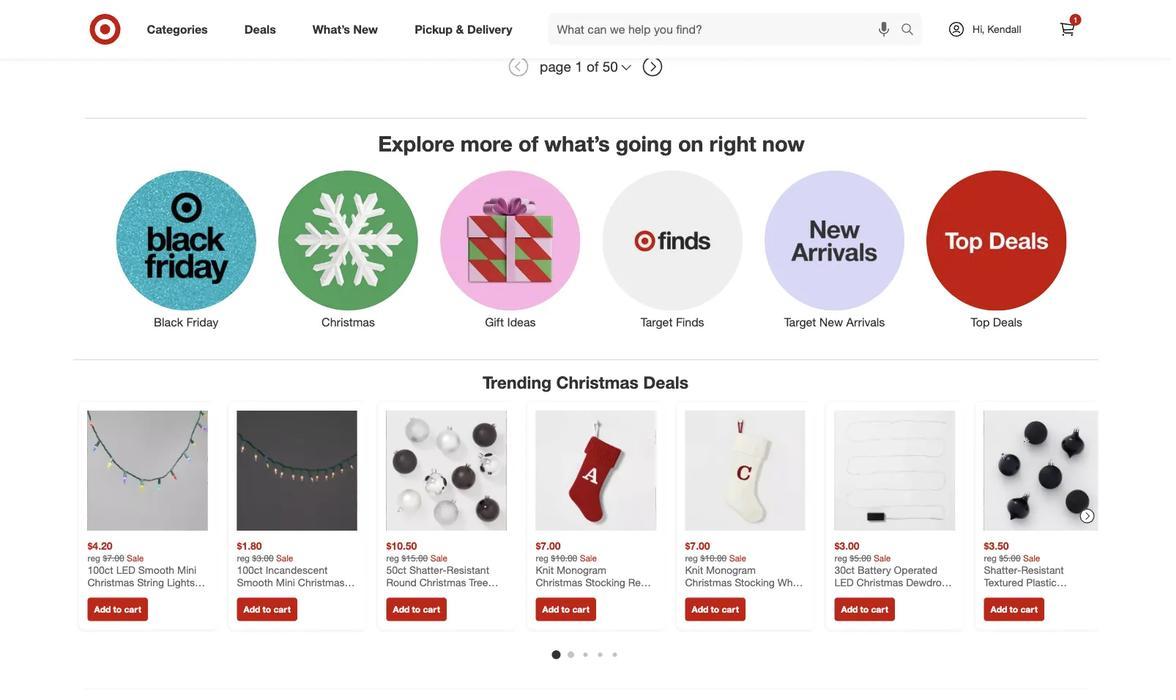 Task type: vqa. For each thing, say whether or not it's contained in the screenshot.
1st $10.00 from the right
yes



Task type: describe. For each thing, give the bounding box(es) containing it.
black friday link
[[105, 168, 267, 331]]

50
[[603, 58, 618, 75]]

explore more of what's going on right now
[[378, 130, 805, 156]]

monogram for knit monogram christmas stocking white - wondershop™
[[706, 564, 756, 577]]

sale for $4.20
[[127, 553, 144, 564]]

$10.00 for knit monogram christmas stocking white - wondershop™
[[701, 553, 727, 564]]

reg inside $7.00 reg $10.00 sale knit monogram christmas stocking white - wondershop™
[[685, 553, 698, 564]]

$5.00 for $3.00
[[850, 553, 872, 564]]

white
[[778, 577, 804, 589]]

page 1 of 50
[[540, 58, 618, 75]]

right
[[710, 130, 757, 156]]

trending christmas deals
[[483, 372, 689, 393]]

reg for $10.50
[[386, 553, 399, 564]]

$15.00
[[402, 553, 428, 564]]

reg for $4.20
[[88, 553, 100, 564]]

top deals
[[971, 315, 1023, 329]]

$3.00 reg $5.00 sale
[[835, 540, 891, 564]]

pickup & delivery link
[[402, 13, 531, 45]]

what's
[[313, 22, 350, 36]]

1 inside 'dropdown button'
[[575, 58, 583, 75]]

new for target
[[820, 315, 843, 329]]

search button
[[895, 13, 930, 48]]

hi, kendall
[[973, 23, 1022, 36]]

$1.80
[[237, 540, 262, 553]]

cart down $1.80 reg $3.00 sale
[[274, 604, 291, 615]]

christmas inside $7.00 reg $10.00 sale knit monogram christmas stocking white - wondershop™
[[685, 577, 732, 589]]

categories
[[147, 22, 208, 36]]

add to cart up categories link
[[97, 0, 144, 11]]

wondershop™ for knit monogram christmas stocking white - wondershop™
[[692, 589, 756, 602]]

$7.00 reg $10.00 sale knit monogram christmas stocking white - wondershop™
[[685, 540, 804, 602]]

0 vertical spatial deals
[[245, 22, 276, 36]]

deals link
[[232, 13, 294, 45]]

knit monogram christmas stocking white - wondershop™ image
[[685, 411, 806, 531]]

sale inside '$7.00 reg $10.00 sale knit monogram christmas stocking red - wondershop™'
[[580, 553, 597, 564]]

sale for $10.50
[[431, 553, 448, 564]]

$7.00 reg $10.00 sale knit monogram christmas stocking red - wondershop™
[[536, 540, 654, 602]]

trending
[[483, 372, 552, 393]]

$1.80 reg $3.00 sale
[[237, 540, 293, 564]]

explore
[[378, 130, 455, 156]]

on
[[678, 130, 704, 156]]

what's new link
[[300, 13, 396, 45]]

knit for knit monogram christmas stocking red - wondershop™
[[536, 564, 554, 577]]

$4.20
[[88, 540, 113, 553]]

$7.00 inside $4.20 reg $7.00 sale
[[103, 553, 124, 564]]

black
[[154, 315, 183, 329]]

gift ideas link
[[429, 168, 592, 331]]

$7.00 for knit monogram christmas stocking white - wondershop™
[[685, 540, 710, 553]]

what's
[[545, 130, 610, 156]]

target new arrivals
[[784, 315, 885, 329]]

sale for $3.50
[[1023, 553, 1041, 564]]

- for knit monogram christmas stocking white - wondershop™
[[685, 589, 689, 602]]

what's new
[[313, 22, 378, 36]]

search
[[895, 23, 930, 38]]

cart down $3.00 reg $5.00 sale
[[871, 604, 889, 615]]

new for what's
[[353, 22, 378, 36]]

target for target finds
[[641, 315, 673, 329]]

add to cart down $1.80 reg $3.00 sale
[[244, 604, 291, 615]]

add to cart down $15.00
[[393, 604, 440, 615]]

stocking for white
[[735, 577, 775, 589]]

categories link
[[134, 13, 226, 45]]

cart down $3.50 reg $5.00 sale
[[1021, 604, 1038, 615]]

stocking for red
[[585, 577, 626, 589]]

add to cart down $4.20 reg $7.00 sale
[[94, 604, 141, 615]]

cart up categories link
[[127, 0, 144, 11]]

&
[[456, 22, 464, 36]]

cart down $7.00 reg $10.00 sale knit monogram christmas stocking white - wondershop™
[[722, 604, 739, 615]]

knit for knit monogram christmas stocking white - wondershop™
[[685, 564, 703, 577]]

$4.20 reg $7.00 sale
[[88, 540, 144, 564]]

wondershop™ for knit monogram christmas stocking red - wondershop™
[[536, 589, 600, 602]]

$10.50 reg $15.00 sale
[[386, 540, 448, 564]]

target finds
[[641, 315, 705, 329]]

target for target new arrivals
[[784, 315, 816, 329]]



Task type: locate. For each thing, give the bounding box(es) containing it.
$10.00
[[551, 553, 578, 564], [701, 553, 727, 564]]

100ct led smooth mini christmas string lights with green wire - wondershop™ image
[[88, 411, 208, 531], [88, 411, 208, 531]]

knit inside '$7.00 reg $10.00 sale knit monogram christmas stocking red - wondershop™'
[[536, 564, 554, 577]]

knit
[[536, 564, 554, 577], [685, 564, 703, 577]]

$5.00 inside $3.00 reg $5.00 sale
[[850, 553, 872, 564]]

wondershop™
[[536, 589, 600, 602], [692, 589, 756, 602]]

reg inside $10.50 reg $15.00 sale
[[386, 553, 399, 564]]

0 horizontal spatial new
[[353, 22, 378, 36]]

1 horizontal spatial $3.00
[[835, 540, 860, 553]]

6 sale from the left
[[874, 553, 891, 564]]

deals right top
[[993, 315, 1023, 329]]

of left 50
[[587, 58, 599, 75]]

stocking inside '$7.00 reg $10.00 sale knit monogram christmas stocking red - wondershop™'
[[585, 577, 626, 589]]

gift
[[485, 315, 504, 329]]

ideas
[[507, 315, 536, 329]]

What can we help you find? suggestions appear below search field
[[548, 13, 905, 45]]

1 horizontal spatial 1
[[1074, 15, 1078, 24]]

wondershop™ left red
[[536, 589, 600, 602]]

$3.00 inside $3.00 reg $5.00 sale
[[835, 540, 860, 553]]

monogram left white
[[706, 564, 756, 577]]

- for knit monogram christmas stocking red - wondershop™
[[650, 577, 654, 589]]

$10.00 for knit monogram christmas stocking red - wondershop™
[[551, 553, 578, 564]]

of
[[587, 58, 599, 75], [519, 130, 539, 156]]

4 reg from the left
[[536, 553, 549, 564]]

2 $10.00 from the left
[[701, 553, 727, 564]]

sale inside $1.80 reg $3.00 sale
[[276, 553, 293, 564]]

monogram for knit monogram christmas stocking red - wondershop™
[[557, 564, 607, 577]]

3 reg from the left
[[386, 553, 399, 564]]

monogram inside '$7.00 reg $10.00 sale knit monogram christmas stocking red - wondershop™'
[[557, 564, 607, 577]]

$3.50 reg $5.00 sale
[[984, 540, 1041, 564]]

reg for $3.50
[[984, 553, 997, 564]]

delivery
[[467, 22, 513, 36]]

0 horizontal spatial -
[[650, 577, 654, 589]]

target finds link
[[592, 168, 754, 331]]

reg for $3.00
[[835, 553, 848, 564]]

monogram inside $7.00 reg $10.00 sale knit monogram christmas stocking white - wondershop™
[[706, 564, 756, 577]]

0 vertical spatial new
[[353, 22, 378, 36]]

1 vertical spatial of
[[519, 130, 539, 156]]

sale inside $3.00 reg $5.00 sale
[[874, 553, 891, 564]]

0 horizontal spatial deals
[[245, 22, 276, 36]]

$3.50
[[984, 540, 1009, 553]]

to
[[116, 0, 124, 11], [113, 604, 122, 615], [263, 604, 271, 615], [412, 604, 421, 615], [562, 604, 570, 615], [711, 604, 720, 615], [861, 604, 869, 615], [1010, 604, 1018, 615]]

pickup & delivery
[[415, 22, 513, 36]]

sale inside $4.20 reg $7.00 sale
[[127, 553, 144, 564]]

sale for $1.80
[[276, 553, 293, 564]]

- inside '$7.00 reg $10.00 sale knit monogram christmas stocking red - wondershop™'
[[650, 577, 654, 589]]

2 horizontal spatial deals
[[993, 315, 1023, 329]]

reg inside '$7.00 reg $10.00 sale knit monogram christmas stocking red - wondershop™'
[[536, 553, 549, 564]]

0 horizontal spatial knit
[[536, 564, 554, 577]]

0 horizontal spatial $3.00
[[252, 553, 274, 564]]

sale
[[127, 553, 144, 564], [276, 553, 293, 564], [431, 553, 448, 564], [580, 553, 597, 564], [729, 553, 747, 564], [874, 553, 891, 564], [1023, 553, 1041, 564]]

$7.00 for knit monogram christmas stocking red - wondershop™
[[536, 540, 561, 553]]

2 target from the left
[[784, 315, 816, 329]]

arrivals
[[847, 315, 885, 329]]

0 horizontal spatial target
[[641, 315, 673, 329]]

shatter-resistant textured plastic christmas tree ornament set 20pc - wondershop™ image
[[984, 411, 1104, 531], [984, 411, 1104, 531]]

finds
[[676, 315, 705, 329]]

new right what's
[[353, 22, 378, 36]]

$5.00 for $3.50
[[1000, 553, 1021, 564]]

2 horizontal spatial $7.00
[[685, 540, 710, 553]]

1
[[1074, 15, 1078, 24], [575, 58, 583, 75]]

1 knit from the left
[[536, 564, 554, 577]]

1 $5.00 from the left
[[850, 553, 872, 564]]

target left finds
[[641, 315, 673, 329]]

0 horizontal spatial stocking
[[585, 577, 626, 589]]

more
[[461, 130, 513, 156]]

reg inside $4.20 reg $7.00 sale
[[88, 553, 100, 564]]

add to cart down $3.00 reg $5.00 sale
[[841, 604, 889, 615]]

1 horizontal spatial wondershop™
[[692, 589, 756, 602]]

1 horizontal spatial deals
[[643, 372, 689, 393]]

1 horizontal spatial knit
[[685, 564, 703, 577]]

2 reg from the left
[[237, 553, 250, 564]]

new inside what's new link
[[353, 22, 378, 36]]

0 horizontal spatial wondershop™
[[536, 589, 600, 602]]

add to cart down $7.00 reg $10.00 sale knit monogram christmas stocking white - wondershop™
[[692, 604, 739, 615]]

pickup
[[415, 22, 453, 36]]

$7.00 inside $7.00 reg $10.00 sale knit monogram christmas stocking white - wondershop™
[[685, 540, 710, 553]]

add to cart button
[[90, 0, 150, 17], [88, 598, 148, 622], [237, 598, 297, 622], [386, 598, 447, 622], [536, 598, 596, 622], [685, 598, 746, 622], [835, 598, 895, 622], [984, 598, 1045, 622]]

target left arrivals
[[784, 315, 816, 329]]

1 vertical spatial 1
[[575, 58, 583, 75]]

sale inside $3.50 reg $5.00 sale
[[1023, 553, 1041, 564]]

50ct shatter-resistant round christmas tree ornament set - wondershop™ image
[[386, 411, 507, 531], [386, 411, 507, 531]]

1 monogram from the left
[[557, 564, 607, 577]]

$10.00 inside '$7.00 reg $10.00 sale knit monogram christmas stocking red - wondershop™'
[[551, 553, 578, 564]]

cart down $15.00
[[423, 604, 440, 615]]

stocking
[[585, 577, 626, 589], [735, 577, 775, 589]]

-
[[650, 577, 654, 589], [685, 589, 689, 602]]

friday
[[186, 315, 219, 329]]

1 vertical spatial new
[[820, 315, 843, 329]]

$10.00 inside $7.00 reg $10.00 sale knit monogram christmas stocking white - wondershop™
[[701, 553, 727, 564]]

wondershop™ left white
[[692, 589, 756, 602]]

stocking left white
[[735, 577, 775, 589]]

monogram
[[557, 564, 607, 577], [706, 564, 756, 577]]

going
[[616, 130, 672, 156]]

new inside target new arrivals link
[[820, 315, 843, 329]]

christmas link
[[267, 168, 429, 331]]

add
[[97, 0, 113, 11], [94, 604, 111, 615], [244, 604, 260, 615], [393, 604, 410, 615], [543, 604, 559, 615], [692, 604, 709, 615], [841, 604, 858, 615], [991, 604, 1008, 615]]

stocking inside $7.00 reg $10.00 sale knit monogram christmas stocking white - wondershop™
[[735, 577, 775, 589]]

2 stocking from the left
[[735, 577, 775, 589]]

of inside 'dropdown button'
[[587, 58, 599, 75]]

0 horizontal spatial monogram
[[557, 564, 607, 577]]

1 vertical spatial deals
[[993, 315, 1023, 329]]

now
[[763, 130, 805, 156]]

sale inside $7.00 reg $10.00 sale knit monogram christmas stocking white - wondershop™
[[729, 553, 747, 564]]

1 horizontal spatial stocking
[[735, 577, 775, 589]]

add to cart
[[97, 0, 144, 11], [94, 604, 141, 615], [244, 604, 291, 615], [393, 604, 440, 615], [543, 604, 590, 615], [692, 604, 739, 615], [841, 604, 889, 615], [991, 604, 1038, 615]]

deals left what's
[[245, 22, 276, 36]]

of right more
[[519, 130, 539, 156]]

target
[[641, 315, 673, 329], [784, 315, 816, 329]]

of for more
[[519, 130, 539, 156]]

knit monogram christmas stocking red - wondershop™ image
[[536, 411, 656, 531], [536, 411, 656, 531]]

2 knit from the left
[[685, 564, 703, 577]]

100ct incandescent smooth mini christmas string lights clear with green wire - wondershop™ image
[[237, 411, 357, 531], [237, 411, 357, 531]]

2 wondershop™ from the left
[[692, 589, 756, 602]]

reg
[[88, 553, 100, 564], [237, 553, 250, 564], [386, 553, 399, 564], [536, 553, 549, 564], [685, 553, 698, 564], [835, 553, 848, 564], [984, 553, 997, 564]]

1 right page
[[575, 58, 583, 75]]

2 $5.00 from the left
[[1000, 553, 1021, 564]]

1 $10.00 from the left
[[551, 553, 578, 564]]

cart down $4.20 reg $7.00 sale
[[124, 604, 141, 615]]

stocking left red
[[585, 577, 626, 589]]

1 horizontal spatial -
[[685, 589, 689, 602]]

7 sale from the left
[[1023, 553, 1041, 564]]

$3.00
[[835, 540, 860, 553], [252, 553, 274, 564]]

4 sale from the left
[[580, 553, 597, 564]]

kendall
[[988, 23, 1022, 36]]

deals
[[245, 22, 276, 36], [993, 315, 1023, 329], [643, 372, 689, 393]]

$10.50
[[386, 540, 417, 553]]

target inside target new arrivals link
[[784, 315, 816, 329]]

1 horizontal spatial $7.00
[[536, 540, 561, 553]]

1 horizontal spatial target
[[784, 315, 816, 329]]

sale inside $10.50 reg $15.00 sale
[[431, 553, 448, 564]]

1 sale from the left
[[127, 553, 144, 564]]

deals down target finds
[[643, 372, 689, 393]]

3 sale from the left
[[431, 553, 448, 564]]

0 horizontal spatial $5.00
[[850, 553, 872, 564]]

knit inside $7.00 reg $10.00 sale knit monogram christmas stocking white - wondershop™
[[685, 564, 703, 577]]

of for 1
[[587, 58, 599, 75]]

target new arrivals link
[[754, 168, 916, 331]]

1 wondershop™ from the left
[[536, 589, 600, 602]]

red
[[628, 577, 647, 589]]

1 horizontal spatial new
[[820, 315, 843, 329]]

target inside target finds link
[[641, 315, 673, 329]]

page 1 of 50 button
[[533, 50, 638, 83]]

6 reg from the left
[[835, 553, 848, 564]]

2 vertical spatial deals
[[643, 372, 689, 393]]

christmas inside 'link'
[[322, 315, 375, 329]]

1 target from the left
[[641, 315, 673, 329]]

top
[[971, 315, 990, 329]]

1 horizontal spatial monogram
[[706, 564, 756, 577]]

1 horizontal spatial $5.00
[[1000, 553, 1021, 564]]

5 sale from the left
[[729, 553, 747, 564]]

1 right kendall
[[1074, 15, 1078, 24]]

$3.00 inside $1.80 reg $3.00 sale
[[252, 553, 274, 564]]

1 stocking from the left
[[585, 577, 626, 589]]

0 vertical spatial 1
[[1074, 15, 1078, 24]]

new left arrivals
[[820, 315, 843, 329]]

1 reg from the left
[[88, 553, 100, 564]]

2 sale from the left
[[276, 553, 293, 564]]

0 vertical spatial of
[[587, 58, 599, 75]]

hi,
[[973, 23, 985, 36]]

1 horizontal spatial of
[[587, 58, 599, 75]]

wondershop™ inside $7.00 reg $10.00 sale knit monogram christmas stocking white - wondershop™
[[692, 589, 756, 602]]

$5.00 inside $3.50 reg $5.00 sale
[[1000, 553, 1021, 564]]

cart down '$7.00 reg $10.00 sale knit monogram christmas stocking red - wondershop™'
[[573, 604, 590, 615]]

reg inside $1.80 reg $3.00 sale
[[237, 553, 250, 564]]

reg inside $3.00 reg $5.00 sale
[[835, 553, 848, 564]]

5 reg from the left
[[685, 553, 698, 564]]

$5.00
[[850, 553, 872, 564], [1000, 553, 1021, 564]]

add to cart down '$7.00 reg $10.00 sale knit monogram christmas stocking red - wondershop™'
[[543, 604, 590, 615]]

reg inside $3.50 reg $5.00 sale
[[984, 553, 997, 564]]

$7.00
[[536, 540, 561, 553], [685, 540, 710, 553], [103, 553, 124, 564]]

black friday
[[154, 315, 219, 329]]

2 monogram from the left
[[706, 564, 756, 577]]

0 horizontal spatial $7.00
[[103, 553, 124, 564]]

1 horizontal spatial $10.00
[[701, 553, 727, 564]]

sale for $3.00
[[874, 553, 891, 564]]

gift ideas
[[485, 315, 536, 329]]

$7.00 inside '$7.00 reg $10.00 sale knit monogram christmas stocking red - wondershop™'
[[536, 540, 561, 553]]

page
[[540, 58, 571, 75]]

0 horizontal spatial of
[[519, 130, 539, 156]]

monogram left red
[[557, 564, 607, 577]]

cart
[[127, 0, 144, 11], [124, 604, 141, 615], [274, 604, 291, 615], [423, 604, 440, 615], [573, 604, 590, 615], [722, 604, 739, 615], [871, 604, 889, 615], [1021, 604, 1038, 615]]

top deals link
[[916, 168, 1078, 331]]

add to cart down $3.50 reg $5.00 sale
[[991, 604, 1038, 615]]

0 horizontal spatial 1
[[575, 58, 583, 75]]

1 link
[[1052, 13, 1084, 45]]

wondershop™ inside '$7.00 reg $10.00 sale knit monogram christmas stocking red - wondershop™'
[[536, 589, 600, 602]]

christmas inside '$7.00 reg $10.00 sale knit monogram christmas stocking red - wondershop™'
[[536, 577, 583, 589]]

0 horizontal spatial $10.00
[[551, 553, 578, 564]]

reg for $1.80
[[237, 553, 250, 564]]

- inside $7.00 reg $10.00 sale knit monogram christmas stocking white - wondershop™
[[685, 589, 689, 602]]

new
[[353, 22, 378, 36], [820, 315, 843, 329]]

30ct battery operated led christmas dewdrop fairy string lights warm white with silver wire - wondershop™ image
[[835, 411, 955, 531], [835, 411, 955, 531]]

christmas
[[322, 315, 375, 329], [556, 372, 639, 393], [536, 577, 583, 589], [685, 577, 732, 589]]

7 reg from the left
[[984, 553, 997, 564]]



